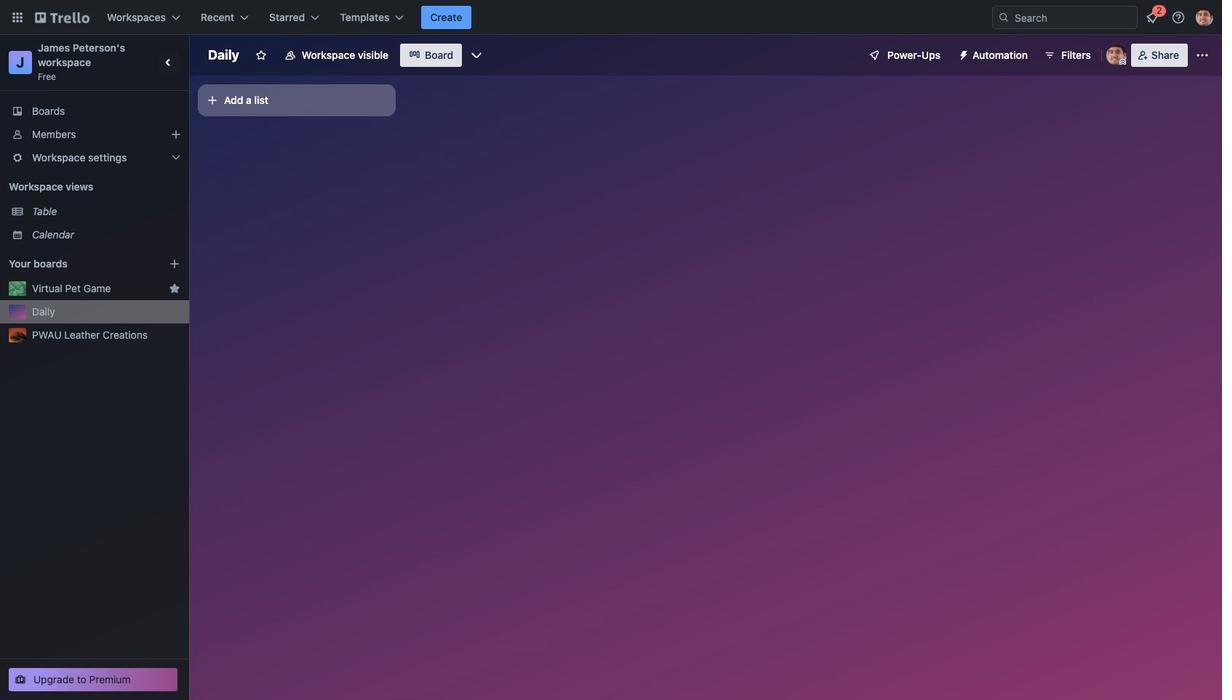 Task type: vqa. For each thing, say whether or not it's contained in the screenshot.
the Create from template… icon to the middle
no



Task type: describe. For each thing, give the bounding box(es) containing it.
Board name text field
[[201, 44, 247, 67]]

james peterson (jamespeterson93) image
[[1196, 9, 1214, 26]]

back to home image
[[35, 6, 89, 29]]

primary element
[[0, 0, 1222, 35]]

your boards with 3 items element
[[9, 255, 147, 273]]

starred icon image
[[169, 283, 180, 295]]

search image
[[998, 12, 1010, 23]]



Task type: locate. For each thing, give the bounding box(es) containing it.
james peterson (jamespeterson93) image
[[1106, 45, 1127, 65]]

show menu image
[[1195, 48, 1210, 63]]

sm image
[[952, 44, 973, 64]]

2 notifications image
[[1144, 9, 1161, 26]]

Search field
[[1010, 7, 1137, 28]]

workspace navigation collapse icon image
[[159, 52, 179, 73]]

add board image
[[169, 258, 180, 270]]

star or unstar board image
[[255, 49, 267, 61]]

this member is an admin of this board. image
[[1120, 59, 1126, 65]]

open information menu image
[[1171, 10, 1186, 25]]

customize views image
[[469, 48, 484, 63]]



